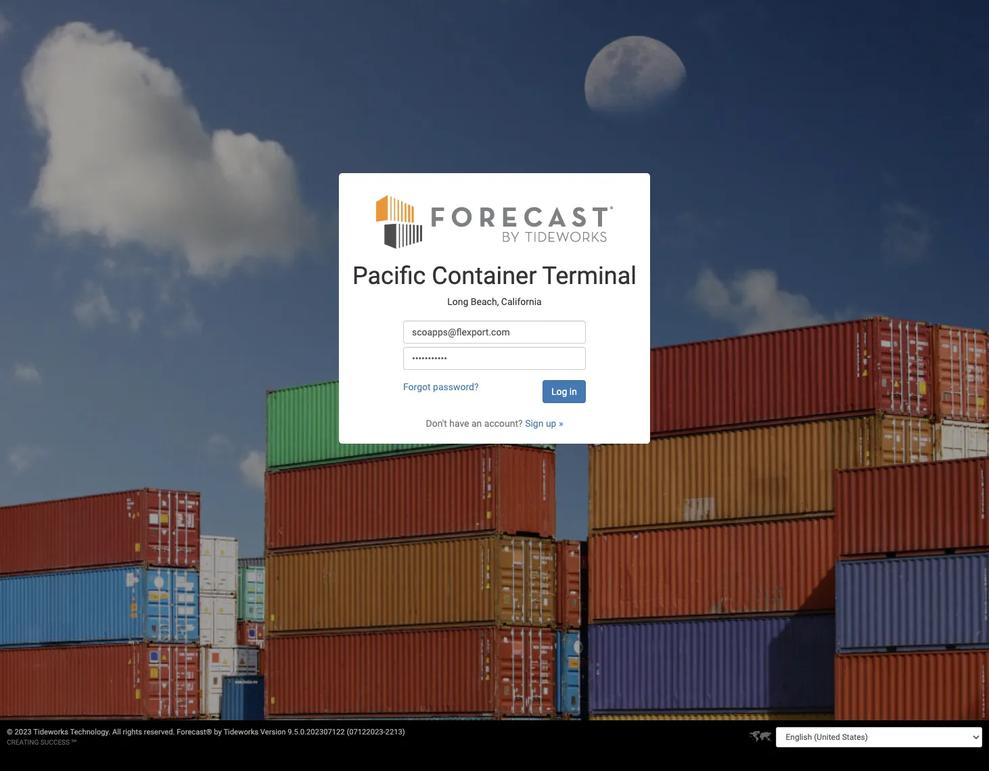 Task type: vqa. For each thing, say whether or not it's contained in the screenshot.
text box
no



Task type: locate. For each thing, give the bounding box(es) containing it.
california
[[501, 296, 542, 307]]

forecast® by tideworks image
[[376, 194, 613, 250]]

version
[[260, 728, 286, 737]]

sign
[[525, 418, 544, 429]]

(07122023-
[[347, 728, 385, 737]]

up
[[546, 418, 557, 429]]

all
[[112, 728, 121, 737]]

2023
[[15, 728, 32, 737]]

log
[[552, 386, 567, 397]]

Email or username text field
[[403, 321, 586, 344]]

©
[[7, 728, 13, 737]]

have
[[449, 418, 469, 429]]

beach,
[[471, 296, 499, 307]]

pacific container terminal long beach, california
[[353, 262, 637, 307]]

0 horizontal spatial tideworks
[[33, 728, 68, 737]]

tideworks up 'success'
[[33, 728, 68, 737]]

by
[[214, 728, 222, 737]]

sign up » link
[[525, 418, 563, 429]]

2 tideworks from the left
[[224, 728, 259, 737]]

rights
[[123, 728, 142, 737]]

terminal
[[542, 262, 637, 290]]

tideworks right by
[[224, 728, 259, 737]]

1 horizontal spatial tideworks
[[224, 728, 259, 737]]

tideworks
[[33, 728, 68, 737], [224, 728, 259, 737]]

forgot password? link
[[403, 382, 479, 393]]

© 2023 tideworks technology. all rights reserved. forecast® by tideworks version 9.5.0.202307122 (07122023-2213) creating success ℠
[[7, 728, 405, 746]]

1 tideworks from the left
[[33, 728, 68, 737]]

9.5.0.202307122
[[288, 728, 345, 737]]



Task type: describe. For each thing, give the bounding box(es) containing it.
forgot
[[403, 382, 431, 393]]

creating
[[7, 739, 39, 746]]

password?
[[433, 382, 479, 393]]

℠
[[71, 739, 77, 746]]

technology.
[[70, 728, 110, 737]]

log in button
[[543, 380, 586, 403]]

Password password field
[[403, 347, 586, 370]]

container
[[432, 262, 537, 290]]

don't have an account? sign up »
[[426, 418, 563, 429]]

don't
[[426, 418, 447, 429]]

»
[[559, 418, 563, 429]]

forgot password? log in
[[403, 382, 577, 397]]

in
[[570, 386, 577, 397]]

reserved.
[[144, 728, 175, 737]]

forecast®
[[177, 728, 212, 737]]

account?
[[484, 418, 523, 429]]

long
[[448, 296, 469, 307]]

an
[[472, 418, 482, 429]]

2213)
[[385, 728, 405, 737]]

pacific
[[353, 262, 426, 290]]

success
[[40, 739, 70, 746]]



